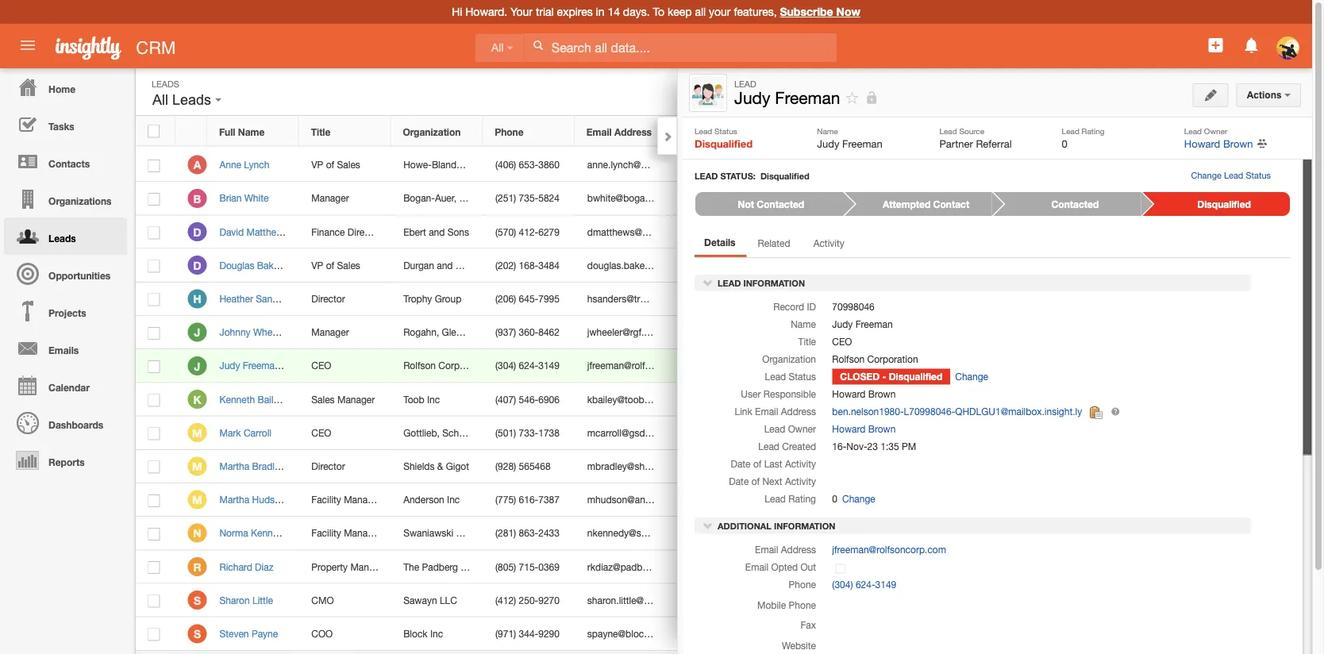 Task type: locate. For each thing, give the bounding box(es) containing it.
1 horizontal spatial owner
[[934, 126, 964, 137]]

1 vertical spatial m link
[[188, 457, 207, 476]]

vp for a
[[311, 159, 323, 170]]

tasks
[[48, 121, 74, 132]]

0 vertical spatial m
[[192, 426, 202, 440]]

1 vertical spatial import
[[1093, 210, 1121, 221]]

2 vertical spatial import
[[1142, 275, 1170, 286]]

vp of sales cell for d
[[299, 249, 391, 282]]

recent
[[1108, 252, 1143, 262]]

1 vertical spatial jfreeman@rolfsoncorp.com
[[832, 544, 946, 555]]

manager cell up sales manager
[[299, 316, 391, 349]]

finance director
[[311, 226, 381, 237]]

brown for n howard brown link
[[946, 528, 974, 539]]

closed down lead status disqualified
[[679, 159, 717, 170]]

bogan-auer, inc. cell
[[391, 182, 483, 215]]

2 s from the top
[[194, 627, 201, 641]]

manager cell
[[299, 182, 391, 215], [299, 316, 391, 349]]

1 vertical spatial j
[[194, 359, 200, 373]]

howard brown cell for r
[[898, 550, 990, 584]]

1 horizontal spatial contacted
[[1052, 198, 1099, 210]]

1 d link from the top
[[188, 222, 207, 241]]

3 closed - disqualified cell from the top
[[667, 349, 776, 383]]

toob inc cell
[[391, 383, 483, 416]]

open - notcontacted cell for douglas.baker@durganandsons.com
[[667, 249, 774, 282]]

m link for martha hudson
[[188, 490, 207, 509]]

9 open - notcontacted cell from the top
[[667, 584, 774, 617]]

1 vertical spatial m
[[192, 460, 202, 473]]

2 horizontal spatial name
[[817, 126, 838, 135]]

1 vertical spatial s
[[194, 627, 201, 641]]

nov- inside a row
[[786, 159, 806, 170]]

leads inside all leads button
[[172, 92, 211, 108]]

0 vertical spatial sales
[[337, 159, 360, 170]]

(281) 863-2433
[[495, 528, 560, 539]]

row
[[136, 117, 1069, 146]]

(304) up (407)
[[495, 360, 516, 371]]

organization up the 'howe-blanda llc' cell
[[403, 126, 461, 137]]

16-nov-23 1:35 pm cell for jfreeman@rolfsoncorp.com
[[759, 349, 898, 383]]

chevron right image
[[662, 131, 673, 142]]

director inside 'h' row
[[311, 293, 345, 304]]

row group
[[136, 148, 1069, 651]]

0 vertical spatial all
[[491, 42, 504, 54]]

follow image for sharon.little@sawayn.com
[[1002, 594, 1017, 609]]

name down id
[[791, 319, 816, 330]]

1 vertical spatial s link
[[188, 624, 207, 643]]

brown inside k row
[[946, 394, 974, 405]]

inc inside m row
[[447, 494, 460, 505]]

0 vertical spatial jfreeman@rolfsoncorp.com
[[587, 360, 701, 371]]

open - notcontacted cell down kbailey@toobinc.com closed - disqualified 16-nov-23 1:35 pm
[[667, 416, 774, 450]]

white image
[[533, 40, 544, 51]]

jfreeman@rolfsoncorp.com up (304) 624-3149
[[832, 544, 946, 555]]

follow image inside d row
[[1002, 259, 1017, 274]]

sales inside a row
[[337, 159, 360, 170]]

change down 16-nov-23 1:35 pm
[[842, 494, 876, 505]]

2 vertical spatial m link
[[188, 490, 207, 509]]

4 open from the top
[[679, 327, 705, 338]]

closed - disqualified 16-nov-23 1:35 pm up user responsible at the right bottom of the page
[[679, 360, 855, 371]]

1:35 inside r row
[[820, 561, 838, 572]]

fax
[[801, 619, 816, 631]]

7 follow image from the top
[[1002, 460, 1017, 475]]

lead created
[[770, 126, 832, 137], [758, 441, 816, 452]]

1 open - notcontacted cell from the top
[[667, 215, 774, 249]]

(775)
[[495, 494, 516, 505]]

1 horizontal spatial rating
[[1082, 126, 1105, 135]]

2 open - notcontacted 16-nov-23 1:35 pm from the top
[[679, 327, 855, 338]]

disqualified up user
[[726, 360, 776, 371]]

howard.
[[465, 5, 507, 18]]

open - notcontacted cell
[[667, 215, 774, 249], [667, 249, 774, 282], [667, 282, 774, 316], [667, 316, 774, 349], [667, 416, 774, 450], [667, 450, 774, 483], [667, 483, 774, 517], [667, 517, 774, 550], [667, 584, 774, 617], [667, 617, 774, 651]]

notcontacted up additional
[[714, 494, 774, 505]]

7 notcontacted from the top
[[714, 494, 774, 505]]

None checkbox
[[148, 360, 160, 373], [148, 394, 160, 407], [148, 628, 160, 641], [148, 360, 160, 373], [148, 394, 160, 407], [148, 628, 160, 641]]

date left last
[[731, 459, 751, 470]]

2 d link from the top
[[188, 256, 207, 275]]

5 closed - disqualified cell from the top
[[667, 550, 776, 584]]

next
[[763, 476, 782, 487]]

d up h link
[[193, 259, 201, 272]]

2 s link from the top
[[188, 624, 207, 643]]

d link
[[188, 222, 207, 241], [188, 256, 207, 275]]

12 16-nov-23 1:35 pm cell from the top
[[759, 584, 898, 617]]

jfreeman@rolfsoncorp.com for jfreeman@rolfsoncorp.com cell
[[587, 360, 701, 371]]

10 open from the top
[[679, 628, 705, 639]]

0 horizontal spatial organization
[[403, 126, 461, 137]]

martha down mark
[[219, 461, 249, 472]]

&
[[437, 461, 443, 472]]

1 vertical spatial 624-
[[856, 579, 875, 590]]

of left next
[[752, 476, 760, 487]]

23 right record
[[806, 293, 817, 304]]

0 inside lead rating 0
[[1062, 137, 1068, 150]]

disqualified inside r row
[[726, 561, 776, 572]]

disqualified down 'lead status: disqualified'
[[726, 193, 776, 204]]

inc right block
[[430, 628, 443, 639]]

lead status right chevron right icon
[[678, 126, 733, 137]]

s row
[[136, 584, 1069, 617], [136, 617, 1069, 651]]

0 vertical spatial facility manager
[[311, 494, 381, 505]]

2 m from the top
[[192, 460, 202, 473]]

follow image
[[845, 91, 860, 106], [1002, 259, 1017, 274], [1002, 292, 1017, 307], [1002, 426, 1017, 441], [1002, 493, 1017, 508], [1002, 527, 1017, 542], [1002, 560, 1017, 575], [1002, 594, 1017, 609]]

martha bradley
[[219, 461, 285, 472]]

closed - disqualified
[[840, 371, 943, 382]]

now
[[836, 5, 860, 18]]

lead information
[[715, 278, 805, 288]]

hudson
[[252, 494, 285, 505]]

expires
[[557, 5, 593, 18]]

facility manager cell for n
[[299, 517, 391, 550]]

1 closed - disqualified 16-nov-23 1:35 pm from the top
[[679, 159, 855, 170]]

2 closed - disqualified 16-nov-23 1:35 pm from the top
[[679, 360, 855, 371]]

j link up k link
[[188, 356, 207, 375]]

tasks link
[[4, 106, 127, 143]]

director right sanders on the left of the page
[[311, 293, 345, 304]]

sales up the finance director
[[337, 159, 360, 170]]

1 contacted from the left
[[757, 198, 804, 210]]

16- inside the 'n' row
[[771, 528, 786, 539]]

open - notcontacted cell for hsanders@trophygroup.com
[[667, 282, 774, 316]]

d link up h link
[[188, 256, 207, 275]]

1738
[[538, 427, 560, 438]]

7 open - notcontacted 16-nov-23 1:35 pm from the top
[[679, 595, 855, 606]]

disqualified down additional
[[726, 561, 776, 572]]

open - notcontacted 16-nov-23 1:35 pm for mbradley@shieldsgigot.com
[[679, 461, 855, 472]]

1 16-nov-23 1:35 pm cell from the top
[[759, 148, 898, 182]]

3 open - notcontacted cell from the top
[[667, 282, 774, 316]]

3 open from the top
[[679, 293, 705, 304]]

(407)
[[495, 394, 516, 405]]

3 notcontacted from the top
[[714, 293, 774, 304]]

howard for b howard brown link
[[910, 193, 944, 204]]

1 vertical spatial email address
[[755, 544, 816, 555]]

2 contacted from the left
[[1052, 198, 1099, 210]]

lead owner down link email address
[[764, 424, 816, 435]]

director
[[348, 226, 381, 237], [311, 293, 345, 304], [311, 461, 345, 472]]

h row
[[136, 282, 1069, 316]]

23 up website
[[806, 628, 817, 639]]

4 notcontacted from the top
[[714, 327, 774, 338]]

notcontacted down record
[[714, 327, 774, 338]]

features,
[[734, 5, 777, 18]]

0 vertical spatial s link
[[188, 591, 207, 610]]

the padberg company cell
[[391, 550, 502, 584]]

2 ceo cell from the top
[[299, 416, 391, 450]]

nov- left id
[[786, 293, 806, 304]]

2 s row from the top
[[136, 617, 1069, 651]]

ceo inside j "row"
[[311, 360, 331, 371]]

howe-blanda llc
[[403, 159, 482, 170]]

rkdiaz@padbergh.com closed - disqualified 16-nov-23 1:35 pm
[[587, 561, 855, 572]]

director cell for h
[[299, 282, 391, 316]]

0 vertical spatial martha
[[219, 461, 249, 472]]

nov- up mobile phone
[[786, 561, 806, 572]]

nkennedy@swaniawskillc.com cell
[[575, 517, 716, 550]]

- inside a row
[[720, 159, 724, 170]]

closed left user
[[679, 394, 717, 405]]

0 vertical spatial lead status
[[678, 126, 733, 137]]

property manager cell
[[299, 550, 391, 584]]

r row
[[136, 550, 1069, 584]]

brown inside j "row"
[[946, 360, 974, 371]]

inc right anderson
[[447, 494, 460, 505]]

j link for johnny wheeler
[[188, 323, 207, 342]]

0 vertical spatial your
[[511, 5, 533, 18]]

sales manager cell
[[299, 383, 391, 416]]

1 vertical spatial information
[[774, 521, 836, 531]]

nov- inside 'h' row
[[786, 293, 806, 304]]

d row
[[136, 215, 1069, 249], [136, 249, 1069, 282]]

disqualified inside a row
[[726, 159, 776, 170]]

16- down "email opted out"
[[771, 595, 786, 606]]

follow image inside k row
[[1002, 393, 1017, 408]]

0 vertical spatial import
[[1080, 187, 1114, 197]]

phone up fax at bottom right
[[789, 599, 816, 610]]

notcontacted for mcarroll@gsd.com
[[714, 427, 774, 438]]

manager inside the b row
[[311, 193, 349, 204]]

leads up opportunities link
[[48, 233, 76, 244]]

email address up a row
[[587, 126, 652, 137]]

change link up "ben.nelson1980-l70998046-qhdlgu1@mailbox.insight.ly" 'link'
[[950, 369, 988, 385]]

martha for martha hudson
[[219, 494, 249, 505]]

m row
[[136, 416, 1069, 450], [136, 450, 1069, 483], [136, 483, 1069, 517]]

follow image for nkennedy@swaniawskillc.com
[[1002, 527, 1017, 542]]

import down / at the top of page
[[1093, 210, 1121, 221]]

0 vertical spatial change
[[1191, 170, 1222, 181]]

5 open from the top
[[679, 427, 705, 438]]

0 horizontal spatial contacted
[[757, 198, 804, 210]]

2 16-nov-23 1:35 pm cell from the top
[[759, 182, 898, 215]]

disqualified up link in the right bottom of the page
[[726, 394, 776, 405]]

manager cell for j
[[299, 316, 391, 349]]

1 vertical spatial llc
[[456, 528, 474, 539]]

change link down 16-nov-23 1:35 pm
[[838, 491, 876, 507]]

inc inside cell
[[427, 394, 440, 405]]

inc inside s row
[[430, 628, 443, 639]]

howard brown inside the b row
[[910, 193, 974, 204]]

all for all leads
[[152, 92, 168, 108]]

0 horizontal spatial all
[[152, 92, 168, 108]]

notifications image
[[1242, 36, 1261, 55]]

link
[[735, 406, 752, 417]]

3 m row from the top
[[136, 483, 1069, 517]]

0 vertical spatial change link
[[950, 369, 988, 385]]

1 vertical spatial manager cell
[[299, 316, 391, 349]]

1 vertical spatial sales
[[337, 260, 360, 271]]

all inside button
[[152, 92, 168, 108]]

director inside m row
[[311, 461, 345, 472]]

anne.lynch@howeblanda.com cell
[[575, 148, 714, 182]]

import left / at the top of page
[[1080, 187, 1114, 197]]

1 horizontal spatial rolfson
[[832, 354, 865, 365]]

sawayn llc cell
[[391, 584, 483, 617]]

director cell down sales manager cell
[[299, 450, 391, 483]]

record permissions image
[[865, 88, 879, 108]]

information for email address
[[774, 521, 836, 531]]

1 vertical spatial d link
[[188, 256, 207, 275]]

vp inside a row
[[311, 159, 323, 170]]

judy right lead image
[[734, 88, 771, 108]]

disqualified up 'lead status: disqualified'
[[726, 159, 776, 170]]

1 vertical spatial address
[[781, 406, 816, 417]]

status inside 'row'
[[703, 126, 733, 137]]

1 vertical spatial rating
[[789, 494, 816, 505]]

0 vertical spatial 624-
[[519, 360, 538, 371]]

1 vertical spatial j link
[[188, 356, 207, 375]]

import for import / export
[[1080, 187, 1114, 197]]

16- down record
[[771, 327, 786, 338]]

open - notcontacted 16-nov-23 1:35 pm down record
[[679, 327, 855, 338]]

record
[[773, 301, 804, 313]]

(937) 360-8462
[[495, 327, 560, 338]]

1 horizontal spatial 624-
[[856, 579, 875, 590]]

2 horizontal spatial change
[[1191, 170, 1222, 181]]

anne.lynch@howeblanda.com
[[587, 159, 714, 170]]

sales right bailey
[[311, 394, 335, 405]]

0 horizontal spatial corporation
[[439, 360, 489, 371]]

7 open from the top
[[679, 494, 705, 505]]

16-nov-23 1:35 pm cell for sharon.little@sawayn.com
[[759, 584, 898, 617]]

qhdlgu1@mailbox.insight.ly
[[955, 406, 1082, 417]]

8 16-nov-23 1:35 pm cell from the top
[[759, 450, 898, 483]]

director for h
[[311, 293, 345, 304]]

cell
[[759, 215, 898, 249], [898, 215, 990, 249], [1030, 215, 1069, 249], [759, 249, 898, 282], [898, 249, 990, 282], [898, 282, 990, 316], [898, 316, 990, 349], [1030, 316, 1069, 349], [136, 349, 175, 383], [1030, 349, 1069, 383], [898, 416, 990, 450], [1030, 416, 1069, 450], [898, 450, 990, 483], [1030, 450, 1069, 483], [898, 483, 990, 517], [1030, 483, 1069, 517], [1030, 550, 1069, 584], [898, 584, 990, 617], [1030, 584, 1069, 617], [898, 617, 990, 651], [1030, 617, 1069, 651]]

ben.nelson1980-l70998046-qhdlgu1@mailbox.insight.ly
[[832, 406, 1082, 417]]

dmatthews@ebertandsons.com cell
[[575, 215, 722, 249]]

2 vp of sales from the top
[[311, 260, 360, 271]]

llc right blanda
[[464, 159, 482, 170]]

(251) 735-5824 cell
[[483, 182, 575, 215]]

additional
[[718, 521, 772, 531]]

disqualified up status:
[[695, 137, 753, 150]]

llc for s
[[440, 595, 457, 606]]

6 open - notcontacted cell from the top
[[667, 450, 774, 483]]

1 martha from the top
[[219, 461, 249, 472]]

dmatthews@ebertandsons.com
[[587, 226, 722, 237]]

brown for k the howard brown cell
[[946, 394, 974, 405]]

1 horizontal spatial organization
[[762, 354, 816, 365]]

23 down link email address
[[806, 427, 817, 438]]

0 vertical spatial vp of sales cell
[[299, 148, 391, 182]]

manager left toob
[[337, 394, 375, 405]]

ceo cell up sales manager
[[299, 349, 391, 383]]

anne lynch link
[[219, 159, 277, 170]]

0 left recycle bin link at right top
[[1062, 137, 1068, 150]]

0 vertical spatial j link
[[188, 323, 207, 342]]

corporation inside j "row"
[[439, 360, 489, 371]]

0 vertical spatial sons
[[448, 226, 469, 237]]

1 j link from the top
[[188, 323, 207, 342]]

2 d row from the top
[[136, 249, 1069, 282]]

10 open - notcontacted cell from the top
[[667, 617, 774, 651]]

0 horizontal spatial title
[[311, 126, 331, 137]]

2 vertical spatial sales
[[311, 394, 335, 405]]

2 vertical spatial m
[[192, 493, 202, 507]]

chevron down image for email address
[[703, 520, 714, 531]]

inc for m
[[447, 494, 460, 505]]

645-
[[519, 293, 538, 304]]

2 open - notcontacted from the top
[[679, 260, 774, 271]]

farrell
[[498, 327, 524, 338]]

durgan and sons cell
[[391, 249, 483, 282]]

2 m link from the top
[[188, 457, 207, 476]]

status:
[[720, 171, 756, 181]]

disqualified inside the b row
[[726, 193, 776, 204]]

status
[[703, 126, 733, 137], [715, 126, 737, 135], [1246, 170, 1271, 181], [789, 371, 816, 382]]

block inc cell
[[391, 617, 483, 651]]

16- inside r row
[[771, 561, 786, 572]]

phone
[[495, 126, 524, 137], [789, 579, 816, 590], [789, 599, 816, 610]]

inc for k
[[427, 394, 440, 405]]

2 follow image from the top
[[1002, 192, 1017, 207]]

nov- down record id
[[786, 327, 806, 338]]

1 vertical spatial 3149
[[875, 579, 897, 590]]

2 facility manager cell from the top
[[299, 517, 391, 550]]

import leads
[[1091, 210, 1150, 221]]

open inside the 'n' row
[[679, 528, 705, 539]]

2 j row from the top
[[136, 349, 1069, 383]]

23 up out
[[806, 528, 817, 539]]

1 manager cell from the top
[[299, 182, 391, 215]]

0 horizontal spatial 0
[[832, 494, 838, 505]]

open - notcontacted 16-nov-23 1:35 pm inside 'h' row
[[679, 293, 855, 304]]

ceo cell
[[299, 349, 391, 383], [299, 416, 391, 450]]

m for martha hudson
[[192, 493, 202, 507]]

of inside a row
[[326, 159, 334, 170]]

open - notcontacted cell down bwhite@boganinc.com closed - disqualified 16-nov-23 1:35 pm
[[667, 215, 774, 249]]

emails link
[[4, 329, 127, 367]]

open inside 'h' row
[[679, 293, 705, 304]]

follow image for mbradley@shieldsgigot.com
[[1002, 460, 1017, 475]]

open - notcontacted 16-nov-23 1:35 pm inside the 'n' row
[[679, 528, 855, 539]]

7 open - notcontacted cell from the top
[[667, 483, 774, 517]]

brown inside the b row
[[946, 193, 974, 204]]

manager up the property manager
[[344, 528, 381, 539]]

coo cell
[[299, 617, 391, 651]]

lead owner
[[909, 126, 964, 137], [1184, 126, 1228, 135], [764, 424, 816, 435]]

director inside cell
[[348, 226, 381, 237]]

open for sharon.little@sawayn.com
[[679, 595, 705, 606]]

ceo down sales manager
[[311, 427, 331, 438]]

1 horizontal spatial 0
[[1062, 137, 1068, 150]]

1 facility from the top
[[311, 494, 341, 505]]

11 16-nov-23 1:35 pm cell from the top
[[759, 550, 898, 584]]

23 right the not contacted
[[806, 193, 817, 204]]

martha up norma
[[219, 494, 249, 505]]

freeman
[[775, 88, 840, 108], [842, 137, 883, 150], [856, 319, 893, 330], [243, 360, 280, 371]]

open - notcontacted 16-nov-23 1:35 pm down next
[[679, 494, 855, 505]]

notcontacted for hsanders@trophygroup.com
[[714, 293, 774, 304]]

Search all data.... text field
[[524, 33, 837, 62]]

rolfson corporation cell
[[391, 349, 489, 383]]

l70998046-
[[904, 406, 955, 417]]

16-nov-23 1:35 pm cell
[[759, 148, 898, 182], [759, 182, 898, 215], [759, 282, 898, 316], [759, 316, 898, 349], [759, 349, 898, 383], [759, 383, 898, 416], [759, 416, 898, 450], [759, 450, 898, 483], [759, 483, 898, 517], [759, 517, 898, 550], [759, 550, 898, 584], [759, 584, 898, 617], [759, 617, 898, 651]]

facility for m
[[311, 494, 341, 505]]

5 open - notcontacted 16-nov-23 1:35 pm from the top
[[679, 494, 855, 505]]

follow image
[[1002, 158, 1017, 173], [1002, 192, 1017, 207], [1002, 225, 1017, 240], [1002, 326, 1017, 341], [1002, 359, 1017, 374], [1002, 393, 1017, 408], [1002, 460, 1017, 475], [1002, 627, 1017, 642]]

vp of sales inside a row
[[311, 159, 360, 170]]

2 director cell from the top
[[299, 450, 391, 483]]

inc for s
[[430, 628, 443, 639]]

0 vertical spatial open - notcontacted
[[679, 226, 774, 237]]

facility manager cell
[[299, 483, 391, 517], [299, 517, 391, 550]]

1 horizontal spatial jfreeman@rolfsoncorp.com
[[832, 544, 946, 555]]

manager left anderson
[[344, 494, 381, 505]]

leads up the all leads
[[152, 79, 179, 89]]

2 vertical spatial inc
[[430, 628, 443, 639]]

0 vertical spatial (304)
[[495, 360, 516, 371]]

ceo cell down sales manager
[[299, 416, 391, 450]]

0 vertical spatial d link
[[188, 222, 207, 241]]

rating for lead rating 0
[[1082, 126, 1105, 135]]

3 m from the top
[[192, 493, 202, 507]]

1 d row from the top
[[136, 215, 1069, 249]]

h link
[[188, 289, 207, 308]]

lead rating 0
[[1062, 126, 1105, 150]]

j for johnny wheeler
[[194, 326, 200, 339]]

judy down search this list... text box
[[817, 137, 839, 150]]

0 vertical spatial 0
[[1062, 137, 1068, 150]]

brown for b howard brown link
[[946, 193, 974, 204]]

nov- up 'lead status: disqualified'
[[786, 159, 806, 170]]

brown for howard brown link corresponding to j
[[946, 360, 974, 371]]

8 follow image from the top
[[1002, 627, 1017, 642]]

follow image for jwheeler@rgf.com
[[1002, 326, 1017, 341]]

wheeler
[[253, 327, 288, 338]]

9 16-nov-23 1:35 pm cell from the top
[[759, 483, 898, 517]]

facility up property
[[311, 528, 341, 539]]

lead source partner referral
[[940, 126, 1012, 150]]

sons down inc. at the left of the page
[[448, 226, 469, 237]]

7 16-nov-23 1:35 pm cell from the top
[[759, 416, 898, 450]]

and inside m row
[[477, 427, 493, 438]]

vp right lynch
[[311, 159, 323, 170]]

days.
[[623, 5, 650, 18]]

spayne@blockinc.com cell
[[575, 617, 683, 651]]

facility manager for n
[[311, 528, 381, 539]]

address
[[614, 126, 652, 137], [781, 406, 816, 417], [781, 544, 816, 555]]

manager inside k row
[[337, 394, 375, 405]]

1 vertical spatial vp of sales
[[311, 260, 360, 271]]

phone down out
[[789, 579, 816, 590]]

d for douglas baker
[[193, 259, 201, 272]]

2 martha from the top
[[219, 494, 249, 505]]

2 j from the top
[[194, 359, 200, 373]]

jfreeman@rolfsoncorp.com inside cell
[[587, 360, 701, 371]]

llc inside the 'howe-blanda llc' cell
[[464, 159, 482, 170]]

2 howard brown cell from the top
[[898, 550, 990, 584]]

open down kbailey@toobinc.com closed - disqualified 16-nov-23 1:35 pm
[[679, 427, 705, 438]]

owner
[[934, 126, 964, 137], [1204, 126, 1228, 135], [788, 424, 816, 435]]

cmo cell
[[299, 584, 391, 617]]

sons for durgan and sons
[[456, 260, 477, 271]]

related link
[[747, 233, 801, 256]]

16- left out
[[771, 561, 786, 572]]

4 closed - disqualified cell from the top
[[667, 383, 776, 416]]

5 follow image from the top
[[1002, 359, 1017, 374]]

lead owner down the new
[[1184, 126, 1228, 135]]

1 horizontal spatial 3149
[[875, 579, 897, 590]]

0 vertical spatial vp of sales
[[311, 159, 360, 170]]

1 horizontal spatial all
[[491, 42, 504, 54]]

2 chevron down image from the top
[[703, 520, 714, 531]]

(937) 360-8462 cell
[[483, 316, 575, 349]]

show sidebar image
[[1154, 86, 1165, 97]]

bogan-auer, inc.
[[403, 193, 475, 204]]

not
[[738, 198, 754, 210]]

16-nov-23 1:35 pm cell for mbradley@shieldsgigot.com
[[759, 450, 898, 483]]

(928) 565468
[[495, 461, 551, 472]]

date
[[731, 459, 751, 470], [729, 476, 749, 487]]

s link for steven payne
[[188, 624, 207, 643]]

/
[[1117, 187, 1120, 197]]

douglas
[[219, 260, 254, 271]]

subscribe now link
[[780, 5, 860, 18]]

link email address
[[735, 406, 816, 417]]

swaniawski
[[403, 528, 453, 539]]

14
[[608, 5, 620, 18]]

corporation for rolfson corporation (304) 624-3149
[[439, 360, 489, 371]]

16-nov-23 1:35 pm
[[832, 441, 916, 452]]

norma kennedy link
[[219, 528, 296, 539]]

anne lynch
[[219, 159, 269, 170]]

open - notcontacted cell down details link
[[667, 282, 774, 316]]

4 follow image from the top
[[1002, 326, 1017, 341]]

manager right property
[[350, 561, 388, 572]]

1 vertical spatial facility
[[311, 528, 341, 539]]

1 s link from the top
[[188, 591, 207, 610]]

nov- inside the b row
[[786, 193, 806, 204]]

howard brown cell
[[898, 383, 990, 416], [898, 550, 990, 584]]

(775) 616-7387 cell
[[483, 483, 575, 517]]

(304) 624-3149
[[832, 579, 897, 590]]

facility inside m row
[[311, 494, 341, 505]]

trophy
[[403, 293, 432, 304]]

facility manager for m
[[311, 494, 381, 505]]

mark
[[219, 427, 241, 438]]

1 j from the top
[[194, 326, 200, 339]]

judy freeman link
[[219, 360, 288, 371]]

owner inside 'row'
[[934, 126, 964, 137]]

23 down ben.nelson1980-
[[867, 441, 878, 452]]

chevron down image
[[703, 277, 714, 288], [703, 520, 714, 531]]

ceo for m
[[311, 427, 331, 438]]

0 horizontal spatial jfreeman@rolfsoncorp.com
[[587, 360, 701, 371]]

padberg
[[422, 561, 458, 572]]

manager inside the 'n' row
[[344, 528, 381, 539]]

all for all
[[491, 42, 504, 54]]

judy inside name judy freeman
[[817, 137, 839, 150]]

1 howard brown cell from the top
[[898, 383, 990, 416]]

hi
[[452, 5, 462, 18]]

closed down nkennedy@swaniawskillc.com in the bottom of the page
[[679, 561, 717, 572]]

trophy group
[[403, 293, 461, 304]]

2 vp of sales cell from the top
[[299, 249, 391, 282]]

organizations
[[48, 195, 112, 206]]

4 open - notcontacted 16-nov-23 1:35 pm from the top
[[679, 461, 855, 472]]

douglas baker
[[219, 260, 282, 271]]

contacted inside contacted link
[[1052, 198, 1099, 210]]

1 open - notcontacted from the top
[[679, 226, 774, 237]]

notcontacted for jwheeler@rgf.com
[[714, 327, 774, 338]]

open - notcontacted cell for nkennedy@swaniawskillc.com
[[667, 517, 774, 550]]

howe-blanda llc cell
[[391, 148, 483, 182]]

organization inside 'row'
[[403, 126, 461, 137]]

4 open - notcontacted cell from the top
[[667, 316, 774, 349]]

1 closed - disqualified cell from the top
[[667, 148, 776, 182]]

1 vertical spatial (304)
[[832, 579, 853, 590]]

director cell for m
[[299, 450, 391, 483]]

open - notcontacted cell up additional
[[667, 483, 774, 517]]

chevron down image left additional
[[703, 520, 714, 531]]

1 vertical spatial sons
[[456, 260, 477, 271]]

1 vertical spatial facility manager
[[311, 528, 381, 539]]

anderson inc cell
[[391, 483, 483, 517]]

hsanders@trophygroup.com cell
[[575, 282, 708, 316]]

1 horizontal spatial name
[[791, 319, 816, 330]]

1 horizontal spatial change link
[[950, 369, 988, 385]]

0 vertical spatial j
[[194, 326, 200, 339]]

navigation
[[0, 68, 127, 479]]

d link for david matthews
[[188, 222, 207, 241]]

j row
[[136, 316, 1069, 349], [136, 349, 1069, 383]]

follow image inside 'h' row
[[1002, 292, 1017, 307]]

name for name judy freeman
[[817, 126, 838, 135]]

navigation containing home
[[0, 68, 127, 479]]

0 vertical spatial 3149
[[538, 360, 560, 371]]

trophy group cell
[[391, 282, 483, 316]]

notcontacted up next
[[714, 461, 774, 472]]

and left (501)
[[477, 427, 493, 438]]

1 chevron down image from the top
[[703, 277, 714, 288]]

mcarroll@gsd.com cell
[[575, 416, 667, 450]]

vp of sales cell
[[299, 148, 391, 182], [299, 249, 391, 282]]

- inside the b row
[[720, 193, 724, 204]]

open - notcontacted cell for mhudson@andersoninc.com
[[667, 483, 774, 517]]

rolfson for rolfson corporation
[[832, 354, 865, 365]]

s for sharon little
[[194, 594, 201, 607]]

howard inside the 'n' row
[[910, 528, 944, 539]]

0 horizontal spatial rolfson
[[403, 360, 436, 371]]

follow image inside the b row
[[1002, 192, 1017, 207]]

closed - disqualified cell
[[667, 148, 776, 182], [667, 182, 776, 215], [667, 349, 776, 383], [667, 383, 776, 416], [667, 550, 776, 584]]

rolfson for rolfson corporation (304) 624-3149
[[403, 360, 436, 371]]

closed left not
[[679, 193, 717, 204]]

1 facility manager cell from the top
[[299, 483, 391, 517]]

nov- up link email address
[[786, 394, 806, 405]]

1 horizontal spatial lead status
[[765, 371, 816, 382]]

bradley
[[252, 461, 285, 472]]

d link down the b
[[188, 222, 207, 241]]

1 follow image from the top
[[1002, 158, 1017, 173]]

rating inside lead rating 0
[[1082, 126, 1105, 135]]

4 16-nov-23 1:35 pm cell from the top
[[759, 316, 898, 349]]

name right full
[[238, 126, 265, 137]]

2 d from the top
[[193, 259, 201, 272]]

None checkbox
[[148, 125, 160, 138], [148, 159, 160, 172], [148, 193, 160, 206], [148, 226, 160, 239], [148, 260, 160, 273], [148, 293, 160, 306], [148, 327, 160, 340], [148, 427, 160, 440], [148, 461, 160, 474], [148, 494, 160, 507], [148, 528, 160, 541], [148, 561, 160, 574], [148, 595, 160, 608], [148, 125, 160, 138], [148, 159, 160, 172], [148, 193, 160, 206], [148, 226, 160, 239], [148, 260, 160, 273], [148, 293, 160, 306], [148, 327, 160, 340], [148, 427, 160, 440], [148, 461, 160, 474], [148, 494, 160, 507], [148, 528, 160, 541], [148, 561, 160, 574], [148, 595, 160, 608]]

2 open - notcontacted cell from the top
[[667, 249, 774, 282]]

rolfson inside j "row"
[[403, 360, 436, 371]]

director cell
[[299, 282, 391, 316], [299, 450, 391, 483]]

import for import leads
[[1093, 210, 1121, 221]]

1 vertical spatial closed - disqualified 16-nov-23 1:35 pm
[[679, 360, 855, 371]]

2 manager cell from the top
[[299, 316, 391, 349]]

email address inside 'row'
[[587, 126, 652, 137]]

(304) inside j "row"
[[495, 360, 516, 371]]

lead status: disqualified
[[695, 171, 810, 181]]

manager for k
[[337, 394, 375, 405]]

m link up n link
[[188, 490, 207, 509]]

1 s row from the top
[[136, 584, 1069, 617]]

follow image inside the 'n' row
[[1002, 527, 1017, 542]]

16- up "email opted out"
[[771, 528, 786, 539]]

chevron down image for record id
[[703, 277, 714, 288]]

0 vertical spatial rating
[[1082, 126, 1105, 135]]

0 vertical spatial chevron down image
[[703, 277, 714, 288]]

brown for r's the howard brown cell
[[946, 561, 974, 572]]

richard diaz
[[219, 561, 273, 572]]

6 notcontacted from the top
[[714, 461, 774, 472]]

jfreeman@rolfsoncorp.com for jfreeman@rolfsoncorp.com link
[[832, 544, 946, 555]]

anderson
[[403, 494, 444, 505]]

(501) 733-1738 cell
[[483, 416, 575, 450]]

2 vertical spatial change
[[842, 494, 876, 505]]

howard brown link for a
[[910, 159, 974, 170]]

open up spayne@blockinc.com open - notcontacted 16-nov-23 1:35 pm
[[679, 595, 705, 606]]

gleason
[[442, 327, 477, 338]]

2 horizontal spatial owner
[[1204, 126, 1228, 135]]

1 vertical spatial ceo cell
[[299, 416, 391, 450]]

ceo down 70998046 on the top right of the page
[[832, 336, 852, 347]]

s link down r
[[188, 591, 207, 610]]

change for change
[[955, 371, 988, 382]]

10 16-nov-23 1:35 pm cell from the top
[[759, 517, 898, 550]]

0 vertical spatial address
[[614, 126, 652, 137]]

manager inside cell
[[350, 561, 388, 572]]

2 facility manager from the top
[[311, 528, 381, 539]]

d row up hsanders@trophygroup.com
[[136, 249, 1069, 282]]

judy inside j "row"
[[219, 360, 240, 371]]

all down crm
[[152, 92, 168, 108]]

2 vp from the top
[[311, 260, 323, 271]]

735-
[[519, 193, 538, 204]]

3 open - notcontacted 16-nov-23 1:35 pm from the top
[[679, 427, 855, 438]]

facility inside the 'n' row
[[311, 528, 341, 539]]

2 facility from the top
[[311, 528, 341, 539]]

(928) 565468 cell
[[483, 450, 575, 483]]

1 s from the top
[[194, 594, 201, 607]]

name for name
[[791, 319, 816, 330]]

1 vertical spatial inc
[[447, 494, 460, 505]]

howard brown inside r row
[[910, 561, 974, 572]]

1 vertical spatial phone
[[789, 579, 816, 590]]

0 vertical spatial vp
[[311, 159, 323, 170]]

howard brown inside a row
[[910, 159, 974, 170]]

0 vertical spatial closed - disqualified 16-nov-23 1:35 pm
[[679, 159, 855, 170]]

3 follow image from the top
[[1002, 225, 1017, 240]]

1 vertical spatial director cell
[[299, 450, 391, 483]]

sales for a
[[337, 159, 360, 170]]

manager cell for b
[[299, 182, 391, 215]]

crm
[[136, 37, 176, 58]]

5 16-nov-23 1:35 pm cell from the top
[[759, 349, 898, 383]]

3149 up 6906
[[538, 360, 560, 371]]

8 open - notcontacted cell from the top
[[667, 517, 774, 550]]

director cell down finance director cell
[[299, 282, 391, 316]]

168-
[[519, 260, 538, 271]]

1 m link from the top
[[188, 423, 207, 442]]

13 16-nov-23 1:35 pm cell from the top
[[759, 617, 898, 651]]

b link
[[188, 189, 207, 208]]

1 m from the top
[[192, 426, 202, 440]]

(971) 344-9290 cell
[[483, 617, 575, 651]]

23 inside 'h' row
[[806, 293, 817, 304]]

vp of sales up finance
[[311, 159, 360, 170]]

ebert and sons cell
[[391, 215, 483, 249]]

matthews
[[246, 226, 288, 237]]

notcontacted inside the 'n' row
[[714, 528, 774, 539]]

0 vertical spatial ceo cell
[[299, 349, 391, 383]]

6 open from the top
[[679, 461, 705, 472]]

kbailey@toobinc.com cell
[[575, 383, 678, 416]]

shields & gigot cell
[[391, 450, 483, 483]]

anderson inc
[[403, 494, 460, 505]]

6 open - notcontacted 16-nov-23 1:35 pm from the top
[[679, 528, 855, 539]]

5 open - notcontacted cell from the top
[[667, 416, 774, 450]]

leads down export
[[1124, 210, 1150, 221]]

1 facility manager from the top
[[311, 494, 381, 505]]

1 m row from the top
[[136, 416, 1069, 450]]

- inside r row
[[720, 561, 724, 572]]

1 vp of sales cell from the top
[[299, 148, 391, 182]]

(406)
[[495, 159, 516, 170]]



Task type: describe. For each thing, give the bounding box(es) containing it.
closed inside j "row"
[[679, 360, 717, 371]]

closed - disqualified 16-nov-23 1:35 pm inside a row
[[679, 159, 855, 170]]

little
[[252, 595, 273, 606]]

swaniawski llc cell
[[391, 517, 483, 550]]

16- down recent
[[1093, 275, 1108, 286]]

7995
[[538, 293, 560, 304]]

open - notcontacted 16-nov-23 1:35 pm for jwheeler@rgf.com
[[679, 327, 855, 338]]

(304) 624-3149 link
[[832, 579, 897, 590]]

open - notcontacted cell for mbradley@shieldsgigot.com
[[667, 450, 774, 483]]

all leads
[[152, 92, 215, 108]]

2 m row from the top
[[136, 450, 1069, 483]]

b row
[[136, 182, 1069, 215]]

16-nov-23 1:35 pm cell for jwheeler@rgf.com
[[759, 316, 898, 349]]

closed - disqualified cell for b
[[667, 182, 776, 215]]

row group containing a
[[136, 148, 1069, 651]]

sanders
[[256, 293, 291, 304]]

(202) 168-3484 cell
[[483, 249, 575, 282]]

ebert and sons
[[403, 226, 469, 237]]

johnny wheeler link
[[219, 327, 296, 338]]

rogahn,
[[403, 327, 439, 338]]

open - notcontacted 16-nov-23 1:35 pm for nkennedy@swaniawskillc.com
[[679, 528, 855, 539]]

ceo cell for m
[[299, 416, 391, 450]]

0 horizontal spatial your
[[511, 5, 533, 18]]

open for mhudson@andersoninc.com
[[679, 494, 705, 505]]

referral
[[976, 137, 1012, 150]]

1 vertical spatial activity
[[785, 459, 816, 470]]

disqualified inside j "row"
[[726, 360, 776, 371]]

m link for martha bradley
[[188, 457, 207, 476]]

nov- down ben.nelson1980-
[[847, 441, 867, 452]]

1 vertical spatial created
[[782, 441, 816, 452]]

2 open from the top
[[679, 260, 705, 271]]

1:35 inside the 'n' row
[[820, 528, 838, 539]]

(281) 863-2433 cell
[[483, 517, 575, 550]]

howard brown link for j
[[910, 360, 974, 371]]

(406) 653-3860
[[495, 159, 560, 170]]

manager inside j "row"
[[311, 327, 349, 338]]

nov- inside the 'n' row
[[786, 528, 806, 539]]

change record owner image
[[1257, 137, 1267, 151]]

gottlieb,
[[403, 427, 440, 438]]

name inside 'row'
[[238, 126, 265, 137]]

nov- right last
[[786, 461, 806, 472]]

16- up website
[[771, 628, 786, 639]]

d for david matthews
[[193, 225, 201, 239]]

s for steven payne
[[194, 627, 201, 641]]

notcontacted for nkennedy@swaniawskillc.com
[[714, 528, 774, 539]]

16- up user responsible at the right bottom of the page
[[771, 360, 786, 371]]

open - notcontacted cell for sharon.little@sawayn.com
[[667, 584, 774, 617]]

16- inside 'h' row
[[771, 293, 786, 304]]

freeman inside j "row"
[[243, 360, 280, 371]]

sawayn llc
[[403, 595, 457, 606]]

right click to copy email address image
[[1090, 407, 1103, 419]]

lead inside lead status disqualified
[[695, 126, 712, 135]]

mbradley@shieldsgigot.com cell
[[575, 450, 707, 483]]

1:35 inside k row
[[820, 394, 838, 405]]

howard for howard brown link corresponding to j
[[910, 360, 944, 371]]

block
[[403, 628, 428, 639]]

follow image for bwhite@boganinc.com
[[1002, 192, 1017, 207]]

8462
[[538, 327, 560, 338]]

closed - disqualified cell for r
[[667, 550, 776, 584]]

1 vertical spatial date
[[729, 476, 749, 487]]

- inside the 'n' row
[[708, 528, 712, 539]]

bwhite@boganinc.com
[[587, 193, 684, 204]]

change for change lead status
[[1191, 170, 1222, 181]]

23 inside a row
[[806, 159, 817, 170]]

lead image
[[692, 77, 724, 109]]

id
[[807, 301, 816, 313]]

0 horizontal spatial lead owner
[[764, 424, 816, 435]]

0 horizontal spatial lead status
[[678, 126, 733, 137]]

(805) 715-0369 cell
[[483, 550, 575, 584]]

pm inside the b row
[[841, 193, 855, 204]]

closed down rolfson corporation
[[840, 371, 880, 382]]

notcontacted for sharon.little@sawayn.com
[[714, 595, 774, 606]]

closed inside r row
[[679, 561, 717, 572]]

follow image for anne.lynch@howeblanda.com
[[1002, 158, 1017, 173]]

pm inside k row
[[841, 394, 855, 405]]

- inside k row
[[720, 394, 724, 405]]

partner
[[940, 137, 973, 150]]

closed inside the b row
[[679, 193, 717, 204]]

(406) 653-3860 cell
[[483, 148, 575, 182]]

and inside cell
[[480, 327, 496, 338]]

pm inside r row
[[841, 561, 855, 572]]

howard brown inside k row
[[910, 394, 974, 405]]

0 horizontal spatial 3149
[[538, 360, 560, 371]]

contacts link
[[4, 143, 127, 180]]

h
[[193, 292, 201, 306]]

open - notcontacted cell for dmatthews@ebertandsons.com
[[667, 215, 774, 249]]

bwhite@boganinc.com closed - disqualified 16-nov-23 1:35 pm
[[587, 193, 855, 204]]

howard for n howard brown link
[[910, 528, 944, 539]]

16-nov-23 1:35 pm cell for nkennedy@swaniawskillc.com
[[759, 517, 898, 550]]

m for martha bradley
[[192, 460, 202, 473]]

sharon.little@sawayn.com cell
[[575, 584, 698, 617]]

manager for r
[[350, 561, 388, 572]]

change lead status link
[[1191, 170, 1271, 181]]

finance director cell
[[299, 215, 391, 249]]

open - notcontacted 16-nov-23 1:35 pm for mcarroll@gsd.com
[[679, 427, 855, 438]]

email up "email opted out"
[[755, 544, 778, 555]]

16- inside k row
[[771, 394, 786, 405]]

23 inside the b row
[[806, 193, 817, 204]]

(206)
[[495, 293, 516, 304]]

ceo cell for j
[[299, 349, 391, 383]]

norma kennedy
[[219, 528, 288, 539]]

of left last
[[753, 459, 762, 470]]

closed - disqualified cell for k
[[667, 383, 776, 416]]

leads link
[[4, 218, 127, 255]]

facility for n
[[311, 528, 341, 539]]

23 up fax at bottom right
[[806, 595, 817, 606]]

douglas.baker@durganandsons.com
[[587, 260, 743, 271]]

martha for martha bradley
[[219, 461, 249, 472]]

email down user responsible at the right bottom of the page
[[755, 406, 778, 417]]

out
[[801, 562, 816, 573]]

open - notcontacted cell for jwheeler@rgf.com
[[667, 316, 774, 349]]

1 horizontal spatial email address
[[755, 544, 816, 555]]

n row
[[136, 517, 1069, 550]]

16-nov-23 1:35 pm cell for anne.lynch@howeblanda.com
[[759, 148, 898, 182]]

sales inside k row
[[311, 394, 335, 405]]

to
[[653, 5, 664, 18]]

in
[[596, 5, 605, 18]]

344-
[[519, 628, 538, 639]]

mcarroll@gsd.com
[[587, 427, 666, 438]]

n link
[[188, 524, 207, 543]]

1 j row from the top
[[136, 316, 1069, 349]]

freeman up name judy freeman
[[775, 88, 840, 108]]

(412)
[[495, 595, 516, 606]]

23 left 0 change
[[806, 494, 817, 505]]

manager for n
[[344, 528, 381, 539]]

dashboards link
[[4, 404, 127, 441]]

notcontacted for mbradley@shieldsgigot.com
[[714, 461, 774, 472]]

dashboards
[[48, 419, 103, 430]]

auer,
[[435, 193, 457, 204]]

open - notcontacted 16-nov-23 1:35 pm for sharon.little@sawayn.com
[[679, 595, 855, 606]]

pm inside a row
[[841, 159, 855, 170]]

and right durgan
[[437, 260, 453, 271]]

jfreeman@rolfsoncorp.com link
[[832, 544, 946, 555]]

the padberg company (805) 715-0369
[[403, 561, 560, 572]]

import / export
[[1080, 187, 1158, 197]]

sales for d
[[337, 260, 360, 271]]

steven
[[219, 628, 249, 639]]

block inc
[[403, 628, 443, 639]]

(570) 412-6279 cell
[[483, 215, 575, 249]]

contacted link
[[994, 192, 1141, 216]]

open for nkennedy@swaniawskillc.com
[[679, 528, 705, 539]]

david
[[219, 226, 244, 237]]

23 inside r row
[[806, 561, 817, 572]]

1 horizontal spatial lead owner
[[909, 126, 964, 137]]

title inside 'row'
[[311, 126, 331, 137]]

(251) 735-5824
[[495, 193, 560, 204]]

reports link
[[4, 441, 127, 479]]

1 vertical spatial title
[[798, 336, 816, 347]]

0 vertical spatial phone
[[495, 126, 524, 137]]

property
[[311, 561, 348, 572]]

nov- down recent
[[1108, 275, 1129, 286]]

follow image inside r row
[[1002, 560, 1017, 575]]

Search this list... text field
[[780, 79, 958, 103]]

howard brown cell for k
[[898, 383, 990, 416]]

nov- up website
[[786, 628, 806, 639]]

(805)
[[495, 561, 516, 572]]

and right ebert
[[429, 226, 445, 237]]

16- down link email address
[[771, 427, 786, 438]]

judy freeman inside j "row"
[[219, 360, 280, 371]]

j link for judy freeman
[[188, 356, 207, 375]]

1 vertical spatial organization
[[762, 354, 816, 365]]

(501) 733-1738
[[495, 427, 560, 438]]

0 horizontal spatial change
[[842, 494, 876, 505]]

follow image for mcarroll@gsd.com
[[1002, 426, 1017, 441]]

16- inside the b row
[[771, 193, 786, 204]]

2 vertical spatial address
[[781, 544, 816, 555]]

6 16-nov-23 1:35 pm cell from the top
[[759, 383, 898, 416]]

mark carroll link
[[219, 427, 279, 438]]

closed - disqualified cell for j
[[667, 349, 776, 383]]

1 horizontal spatial (304)
[[832, 579, 853, 590]]

email opted out
[[745, 562, 816, 573]]

closed - disqualified 16-nov-23 1:35 pm inside j "row"
[[679, 360, 855, 371]]

kenneth bailey
[[219, 394, 283, 405]]

company
[[461, 561, 502, 572]]

disqualified up l70998046-
[[889, 371, 943, 382]]

judy down 70998046 on the top right of the page
[[832, 319, 853, 330]]

open - notcontacted cell for mcarroll@gsd.com
[[667, 416, 774, 450]]

23 inside k row
[[806, 394, 817, 405]]

1:35 inside a row
[[820, 159, 838, 170]]

23 down your recent imports
[[1129, 275, 1139, 286]]

disqualified up the not contacted
[[760, 171, 810, 181]]

lead inside lead rating 0
[[1062, 126, 1080, 135]]

0 vertical spatial date
[[731, 459, 751, 470]]

jwheeler@rgf.com cell
[[575, 316, 667, 349]]

16-nov-23 1:35 pm cell for hsanders@trophygroup.com
[[759, 282, 898, 316]]

sharon little link
[[219, 595, 281, 606]]

0 horizontal spatial 624-
[[519, 360, 538, 371]]

a row
[[136, 148, 1069, 182]]

address inside 'row'
[[614, 126, 652, 137]]

10 notcontacted from the top
[[714, 628, 774, 639]]

(412) 250-9270 cell
[[483, 584, 575, 617]]

1 horizontal spatial your
[[1080, 252, 1105, 262]]

contact
[[933, 198, 970, 210]]

director for m
[[311, 461, 345, 472]]

vp of sales cell for a
[[299, 148, 391, 182]]

(570) 412-6279
[[495, 226, 560, 237]]

1 vertical spatial judy freeman
[[832, 319, 893, 330]]

1 vertical spatial 0
[[832, 494, 838, 505]]

23 right last
[[806, 461, 817, 472]]

0 vertical spatial ceo
[[832, 336, 852, 347]]

closed - disqualified cell for a
[[667, 148, 776, 182]]

16- down ben.nelson1980-
[[832, 441, 847, 452]]

llc for n
[[456, 528, 474, 539]]

gottlieb, schultz and d'amore
[[403, 427, 533, 438]]

new lead link
[[1191, 79, 1256, 103]]

home link
[[4, 68, 127, 106]]

0 vertical spatial created
[[795, 126, 832, 137]]

activity inside 'link'
[[813, 237, 845, 248]]

shields
[[403, 461, 435, 472]]

546-
[[519, 394, 538, 405]]

1 vertical spatial lead status
[[765, 371, 816, 382]]

k row
[[136, 383, 1069, 416]]

follow image for spayne@blockinc.com
[[1002, 627, 1017, 642]]

lead inside lead source partner referral
[[940, 126, 957, 135]]

m link for mark carroll
[[188, 423, 207, 442]]

nov- up fax at bottom right
[[786, 595, 806, 606]]

16- inside a row
[[771, 159, 786, 170]]

user responsible
[[741, 389, 816, 400]]

details
[[704, 237, 736, 248]]

open for jwheeler@rgf.com
[[679, 327, 705, 338]]

r
[[193, 560, 201, 574]]

16- down next
[[771, 494, 786, 505]]

1:35 inside 'h' row
[[820, 293, 838, 304]]

open for hsanders@trophygroup.com
[[679, 293, 705, 304]]

gigot
[[446, 461, 469, 472]]

your recent imports
[[1080, 252, 1186, 262]]

nov- up additional information
[[786, 494, 806, 505]]

vp of sales for a
[[311, 159, 360, 170]]

heather
[[219, 293, 253, 304]]

email left opted
[[745, 562, 769, 573]]

bwhite@boganinc.com cell
[[575, 182, 684, 215]]

ben.nelson1980-
[[832, 406, 904, 417]]

- inside 'h' row
[[708, 293, 712, 304]]

lynch
[[244, 159, 269, 170]]

follow image for douglas.baker@durganandsons.com
[[1002, 259, 1017, 274]]

0 horizontal spatial owner
[[788, 424, 816, 435]]

closed inside k row
[[679, 394, 717, 405]]

follow image for kbailey@toobinc.com
[[1002, 393, 1017, 408]]

status inside lead status disqualified
[[715, 126, 737, 135]]

23 inside the 'n' row
[[806, 528, 817, 539]]

freeman inside name judy freeman
[[842, 137, 883, 150]]

d'amore
[[495, 427, 533, 438]]

1 vertical spatial lead created
[[758, 441, 816, 452]]

rkdiaz@padbergh.com cell
[[575, 550, 683, 584]]

nov- up responsible
[[786, 360, 806, 371]]

16-nov-23 1:35 pm cell for mhudson@andersoninc.com
[[759, 483, 898, 517]]

16- up next
[[771, 461, 786, 472]]

follow image for dmatthews@ebertandsons.com
[[1002, 225, 1017, 240]]

2 notcontacted from the top
[[714, 260, 774, 271]]

email up a row
[[587, 126, 612, 137]]

0 vertical spatial judy freeman
[[734, 88, 840, 108]]

6906
[[538, 394, 560, 405]]

row containing full name
[[136, 117, 1069, 146]]

23 down id
[[806, 327, 817, 338]]

(206) 645-7995 cell
[[483, 282, 575, 316]]

douglas.baker@durganandsons.com cell
[[575, 249, 743, 282]]

nov- inside k row
[[786, 394, 806, 405]]

new
[[1201, 86, 1221, 96]]

martha hudson
[[219, 494, 285, 505]]

0 vertical spatial lead created
[[770, 126, 832, 137]]

pm inside 'h' row
[[841, 293, 855, 304]]

mhudson@andersoninc.com cell
[[575, 483, 709, 517]]

pm inside the 'n' row
[[841, 528, 855, 539]]

d link for douglas baker
[[188, 256, 207, 275]]

related
[[758, 237, 790, 248]]

follow image for mhudson@andersoninc.com
[[1002, 493, 1017, 508]]

23 up responsible
[[806, 360, 817, 371]]

16-nov-23 1:35 pm cell for mcarroll@gsd.com
[[759, 416, 898, 450]]

1 open from the top
[[679, 226, 705, 237]]

howard brown inside the 'n' row
[[910, 528, 974, 539]]

mobile
[[757, 599, 786, 610]]

howard for r's the howard brown cell
[[910, 561, 944, 572]]

2 vertical spatial phone
[[789, 599, 816, 610]]

facility manager cell for m
[[299, 483, 391, 517]]

jfreeman@rolfsoncorp.com cell
[[575, 349, 701, 383]]

2 vertical spatial activity
[[785, 476, 816, 487]]

nov- inside r row
[[786, 561, 806, 572]]

nov- down link email address
[[786, 427, 806, 438]]

disqualified inside k row
[[726, 394, 776, 405]]

closed inside a row
[[679, 159, 717, 170]]

freeman down 70998046 on the top right of the page
[[856, 319, 893, 330]]

contacts
[[48, 158, 90, 169]]

rogahn, gleason and farrell cell
[[391, 316, 524, 349]]

1 notcontacted from the top
[[714, 226, 774, 237]]

blanda
[[432, 159, 462, 170]]

open - notcontacted for dmatthews@ebertandsons.com
[[679, 226, 774, 237]]

gottlieb, schultz and d'amore cell
[[391, 416, 533, 450]]

open for mbradley@shieldsgigot.com
[[679, 461, 705, 472]]

9290
[[538, 628, 560, 639]]

disqualified down change lead status
[[1198, 198, 1251, 210]]

follow image for jfreeman@rolfsoncorp.com
[[1002, 359, 1017, 374]]

steven payne link
[[219, 628, 286, 639]]

payne
[[252, 628, 278, 639]]

(304) 624-3149 cell
[[483, 349, 575, 383]]

martha hudson link
[[219, 494, 293, 505]]

spayne@blockinc.com
[[587, 628, 683, 639]]

(407) 546-6906 cell
[[483, 383, 575, 416]]

2 horizontal spatial lead owner
[[1184, 126, 1228, 135]]

brown for a howard brown link
[[946, 159, 974, 170]]

durgan
[[403, 260, 434, 271]]

name judy freeman
[[817, 126, 883, 150]]

vp of sales for d
[[311, 260, 360, 271]]

s link for sharon little
[[188, 591, 207, 610]]

diaz
[[255, 561, 273, 572]]

1:35 inside the b row
[[820, 193, 838, 204]]

schultz
[[442, 427, 474, 438]]

change link for 0
[[838, 491, 876, 507]]

of inside d row
[[326, 260, 334, 271]]

jwheeler@rgf.com
[[587, 327, 663, 338]]

contacted inside not contacted link
[[757, 198, 804, 210]]

m for mark carroll
[[192, 426, 202, 440]]

information for record id
[[743, 278, 805, 288]]

leads inside leads "link"
[[48, 233, 76, 244]]

martha bradley link
[[219, 461, 293, 472]]

opted
[[771, 562, 798, 573]]

(251)
[[495, 193, 516, 204]]



Task type: vqa. For each thing, say whether or not it's contained in the screenshot.


